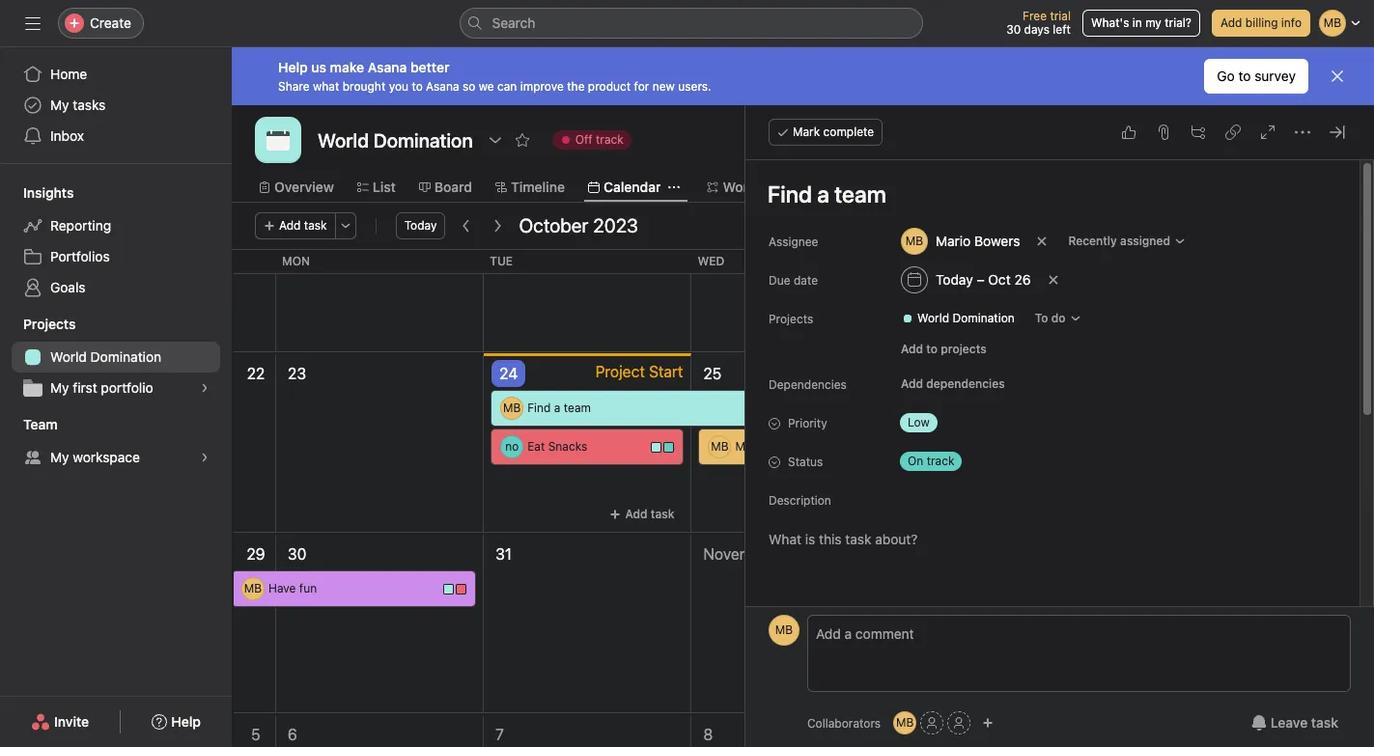 Task type: describe. For each thing, give the bounding box(es) containing it.
we
[[479, 79, 494, 93]]

do
[[1051, 311, 1066, 325]]

1 vertical spatial have
[[268, 581, 296, 596]]

1 vertical spatial world domination link
[[12, 342, 220, 373]]

can
[[497, 79, 517, 93]]

22
[[247, 365, 265, 382]]

global element
[[0, 47, 232, 163]]

make
[[735, 439, 764, 454]]

0 vertical spatial mb button
[[769, 615, 800, 646]]

full screen image
[[1260, 125, 1276, 140]]

workflow link
[[707, 177, 783, 198]]

mb down the 29
[[244, 581, 262, 596]]

today for today
[[404, 218, 437, 233]]

bowers
[[974, 233, 1020, 249]]

left
[[1053, 22, 1071, 37]]

30 inside free trial 30 days left
[[1006, 22, 1021, 37]]

mario bowers button
[[892, 224, 1029, 259]]

see details, my first portfolio image
[[199, 382, 211, 394]]

add to projects button
[[892, 336, 995, 363]]

go
[[1217, 68, 1235, 84]]

23
[[288, 365, 306, 382]]

eat
[[527, 439, 545, 454]]

1 vertical spatial 30
[[288, 546, 307, 563]]

my for my workspace
[[50, 449, 69, 465]]

find
[[527, 401, 551, 415]]

wed
[[698, 254, 725, 268]]

world domination inside main content
[[917, 311, 1015, 325]]

info
[[1281, 15, 1302, 30]]

search
[[492, 14, 535, 31]]

collaborators
[[807, 716, 881, 731]]

due
[[769, 273, 790, 288]]

first
[[73, 380, 97, 396]]

5
[[251, 726, 261, 744]]

25
[[703, 365, 722, 382]]

world inside projects element
[[50, 349, 87, 365]]

find a team
[[527, 401, 591, 415]]

attachments: add a file to this task, find a team image
[[1156, 125, 1171, 140]]

on track
[[908, 454, 954, 468]]

overview link
[[259, 177, 334, 198]]

to for go
[[1238, 68, 1251, 84]]

leave task button
[[1239, 706, 1351, 741]]

oct
[[988, 271, 1011, 288]]

goals link
[[12, 272, 220, 303]]

0 likes. click to like this task image
[[1121, 125, 1137, 140]]

projects inside find a team dialog
[[769, 312, 813, 326]]

1 horizontal spatial task
[[651, 507, 674, 521]]

brought
[[342, 79, 386, 93]]

tasks
[[73, 97, 106, 113]]

add inside button
[[901, 377, 923, 391]]

0 vertical spatial have fun
[[943, 478, 991, 492]]

more actions image
[[340, 220, 351, 232]]

close details image
[[1330, 125, 1345, 140]]

low
[[908, 415, 930, 430]]

0 vertical spatial add task button
[[255, 212, 336, 239]]

date
[[794, 273, 818, 288]]

leave
[[1271, 715, 1308, 731]]

create button
[[58, 8, 144, 39]]

snacks
[[548, 439, 587, 454]]

add to projects
[[901, 342, 987, 356]]

off track
[[575, 132, 624, 147]]

start
[[649, 363, 683, 380]]

on track button
[[892, 448, 1008, 475]]

show options image
[[487, 132, 503, 148]]

october 2023
[[519, 214, 638, 237]]

us
[[311, 58, 326, 75]]

billing
[[1246, 15, 1278, 30]]

today for today – oct 26
[[936, 271, 973, 288]]

free trial 30 days left
[[1006, 9, 1071, 37]]

reporting
[[50, 217, 111, 234]]

my tasks link
[[12, 90, 220, 121]]

what's
[[1091, 15, 1129, 30]]

trial?
[[1165, 15, 1192, 30]]

help for help
[[171, 714, 201, 730]]

projects inside dropdown button
[[23, 316, 76, 332]]

workspace
[[73, 449, 140, 465]]

what's in my trial? button
[[1082, 10, 1200, 37]]

hide sidebar image
[[25, 15, 41, 31]]

previous month image
[[459, 218, 475, 234]]

24
[[499, 365, 518, 382]]

tab actions image
[[669, 182, 680, 193]]

recently
[[1068, 234, 1117, 248]]

board
[[434, 179, 472, 195]]

banner containing help us make asana better
[[232, 47, 1374, 105]]

help us make asana better share what brought you to asana so we can improve the product for new users.
[[278, 58, 711, 93]]

timeline
[[511, 179, 565, 195]]

so
[[463, 79, 475, 93]]

Task Name text field
[[755, 172, 1336, 216]]

what's in my trial?
[[1091, 15, 1192, 30]]

projects button
[[0, 315, 76, 334]]

calendar image
[[267, 128, 290, 152]]

snacks
[[801, 439, 838, 454]]

board link
[[419, 177, 472, 198]]

mb left find
[[503, 401, 521, 415]]

my for my tasks
[[50, 97, 69, 113]]

team button
[[0, 415, 58, 435]]

0 horizontal spatial have fun
[[268, 581, 317, 596]]

26 inside main content
[[1014, 271, 1031, 288]]

1 horizontal spatial mb button
[[893, 712, 917, 735]]

0 horizontal spatial add task
[[279, 218, 327, 233]]

off track button
[[543, 127, 640, 154]]

domination inside projects element
[[90, 349, 161, 365]]

remove assignee image
[[1037, 236, 1048, 247]]

11
[[1331, 726, 1344, 744]]

29
[[247, 546, 265, 563]]

1 horizontal spatial have
[[943, 478, 971, 492]]

share
[[278, 79, 310, 93]]

users.
[[678, 79, 711, 93]]

workflow
[[723, 179, 783, 195]]

recently assigned button
[[1060, 228, 1195, 255]]

home link
[[12, 59, 220, 90]]

eat snacks
[[527, 439, 587, 454]]

priority
[[788, 416, 827, 431]]



Task type: locate. For each thing, give the bounding box(es) containing it.
my first portfolio link
[[12, 373, 220, 404]]

today inside button
[[404, 218, 437, 233]]

go to survey
[[1217, 68, 1296, 84]]

projects down goals
[[23, 316, 76, 332]]

2023
[[593, 214, 638, 237]]

1 vertical spatial help
[[171, 714, 201, 730]]

to do button
[[1026, 305, 1090, 332]]

1 vertical spatial my
[[50, 380, 69, 396]]

1 horizontal spatial add task
[[625, 507, 674, 521]]

1 horizontal spatial world domination
[[917, 311, 1015, 325]]

0 vertical spatial domination
[[953, 311, 1015, 325]]

assignee
[[769, 235, 818, 249]]

what
[[313, 79, 339, 93]]

1 vertical spatial add task button
[[601, 501, 683, 528]]

survey
[[1255, 68, 1296, 84]]

1 vertical spatial domination
[[90, 349, 161, 365]]

0 vertical spatial world domination link
[[894, 309, 1022, 328]]

portfolios
[[50, 248, 110, 265]]

0 horizontal spatial projects
[[23, 316, 76, 332]]

world domination up the projects at the right of the page
[[917, 311, 1015, 325]]

main content inside find a team dialog
[[747, 160, 1358, 747]]

help inside dropdown button
[[171, 714, 201, 730]]

a
[[554, 401, 560, 415]]

my workspace
[[50, 449, 140, 465]]

1 vertical spatial have fun
[[268, 581, 317, 596]]

dismiss image
[[1330, 69, 1345, 84]]

track right off
[[596, 132, 624, 147]]

1 horizontal spatial have fun
[[943, 478, 991, 492]]

1 horizontal spatial track
[[927, 454, 954, 468]]

0 horizontal spatial 30
[[288, 546, 307, 563]]

0 horizontal spatial fun
[[299, 581, 317, 596]]

today left –
[[936, 271, 973, 288]]

0 horizontal spatial task
[[304, 218, 327, 233]]

add to starred image
[[514, 132, 530, 148]]

help left 5
[[171, 714, 201, 730]]

timeline link
[[495, 177, 565, 198]]

1 vertical spatial world domination
[[50, 349, 161, 365]]

list link
[[357, 177, 396, 198]]

asana better
[[368, 58, 449, 75]]

mark complete button
[[769, 119, 883, 146]]

next month image
[[490, 218, 505, 234]]

0 vertical spatial 30
[[1006, 22, 1021, 37]]

0 horizontal spatial mb button
[[769, 615, 800, 646]]

1 vertical spatial 26
[[911, 365, 930, 382]]

november 1
[[703, 546, 787, 563]]

track for on track
[[927, 454, 954, 468]]

0 vertical spatial have
[[943, 478, 971, 492]]

track inside off track popup button
[[596, 132, 624, 147]]

2 horizontal spatial to
[[1238, 68, 1251, 84]]

product
[[588, 79, 631, 93]]

free
[[1023, 9, 1047, 23]]

on
[[908, 454, 923, 468]]

0 horizontal spatial world domination link
[[12, 342, 220, 373]]

teams element
[[0, 408, 232, 477]]

invite button
[[18, 705, 102, 740]]

0 vertical spatial add task
[[279, 218, 327, 233]]

2 my from the top
[[50, 380, 69, 396]]

1 vertical spatial today
[[936, 271, 973, 288]]

my inside teams element
[[50, 449, 69, 465]]

project
[[595, 363, 645, 380]]

world up add to projects
[[917, 311, 949, 325]]

to inside the help us make asana better share what brought you to asana so we can improve the product for new users.
[[412, 79, 423, 93]]

to right 'you'
[[412, 79, 423, 93]]

mb button down 1
[[769, 615, 800, 646]]

31
[[496, 546, 512, 563]]

the
[[567, 79, 585, 93]]

26 down add to projects button
[[911, 365, 930, 382]]

my down team
[[50, 449, 69, 465]]

overview
[[274, 179, 334, 195]]

0 vertical spatial task
[[304, 218, 327, 233]]

world domination up my first portfolio
[[50, 349, 161, 365]]

team
[[564, 401, 591, 415]]

1 horizontal spatial fun
[[974, 478, 991, 492]]

1 horizontal spatial world domination link
[[894, 309, 1022, 328]]

copy task link image
[[1225, 125, 1241, 140]]

my left tasks
[[50, 97, 69, 113]]

today down board link
[[404, 218, 437, 233]]

mon
[[282, 254, 310, 268]]

projects element
[[0, 307, 232, 408]]

world
[[917, 311, 949, 325], [50, 349, 87, 365]]

add task button
[[255, 212, 336, 239], [601, 501, 683, 528]]

create
[[90, 14, 131, 31]]

2 horizontal spatial task
[[1311, 715, 1338, 731]]

my workspace link
[[12, 442, 220, 473]]

world domination link up the projects at the right of the page
[[894, 309, 1022, 328]]

off
[[575, 132, 593, 147]]

add billing info button
[[1212, 10, 1310, 37]]

add task
[[279, 218, 327, 233], [625, 507, 674, 521]]

projects
[[941, 342, 987, 356]]

1 horizontal spatial add task button
[[601, 501, 683, 528]]

find a team dialog
[[745, 105, 1374, 747]]

1 my from the top
[[50, 97, 69, 113]]

complete
[[823, 125, 874, 139]]

None text field
[[313, 123, 478, 157]]

no
[[505, 439, 519, 454]]

team
[[23, 416, 58, 433]]

in
[[1133, 15, 1142, 30]]

search list box
[[459, 8, 923, 39]]

my left first
[[50, 380, 69, 396]]

add or remove collaborators image
[[982, 717, 994, 729]]

my inside my first portfolio link
[[50, 380, 69, 396]]

portfolios link
[[12, 241, 220, 272]]

0 horizontal spatial to
[[412, 79, 423, 93]]

track inside on track "dropdown button"
[[927, 454, 954, 468]]

world domination link
[[894, 309, 1022, 328], [12, 342, 220, 373]]

mb right the collaborators
[[896, 716, 914, 730]]

0 horizontal spatial world domination
[[50, 349, 161, 365]]

asana
[[426, 79, 459, 93]]

domination up the projects at the right of the page
[[953, 311, 1015, 325]]

recently assigned
[[1068, 234, 1170, 248]]

mb button right the collaborators
[[893, 712, 917, 735]]

reporting link
[[12, 211, 220, 241]]

26 right oct in the top right of the page
[[1014, 271, 1031, 288]]

0 vertical spatial my
[[50, 97, 69, 113]]

30 right the 29
[[288, 546, 307, 563]]

my inside global element
[[50, 97, 69, 113]]

world domination link inside main content
[[894, 309, 1022, 328]]

0 horizontal spatial today
[[404, 218, 437, 233]]

1 horizontal spatial 30
[[1006, 22, 1021, 37]]

0 horizontal spatial 26
[[911, 365, 930, 382]]

1 vertical spatial mb button
[[893, 712, 917, 735]]

0 vertical spatial track
[[596, 132, 624, 147]]

inbox
[[50, 127, 84, 144]]

low button
[[892, 409, 1008, 436]]

0 horizontal spatial track
[[596, 132, 624, 147]]

make
[[330, 58, 364, 75]]

domination inside main content
[[953, 311, 1015, 325]]

help inside the help us make asana better share what brought you to asana so we can improve the product for new users.
[[278, 58, 308, 75]]

2
[[911, 546, 920, 563]]

0 horizontal spatial domination
[[90, 349, 161, 365]]

more actions for this task image
[[1295, 125, 1310, 140]]

my tasks
[[50, 97, 106, 113]]

have fun
[[943, 478, 991, 492], [268, 581, 317, 596]]

1 vertical spatial world
[[50, 349, 87, 365]]

mb down 1
[[775, 623, 793, 637]]

invite
[[54, 714, 89, 730]]

track
[[596, 132, 624, 147], [927, 454, 954, 468]]

assigned
[[1120, 234, 1170, 248]]

1 vertical spatial task
[[651, 507, 674, 521]]

0 horizontal spatial have
[[268, 581, 296, 596]]

0 horizontal spatial world
[[50, 349, 87, 365]]

1 vertical spatial fun
[[299, 581, 317, 596]]

mario bowers
[[936, 233, 1020, 249]]

dependencies
[[926, 377, 1005, 391]]

dashboard
[[821, 179, 891, 195]]

insights element
[[0, 176, 232, 307]]

to right go
[[1238, 68, 1251, 84]]

1 vertical spatial add task
[[625, 507, 674, 521]]

6
[[288, 726, 297, 744]]

1 horizontal spatial projects
[[769, 312, 813, 326]]

world domination inside projects element
[[50, 349, 161, 365]]

world inside main content
[[917, 311, 949, 325]]

my first portfolio
[[50, 380, 153, 396]]

add dependencies button
[[892, 371, 1014, 398]]

mb left make
[[711, 439, 729, 454]]

help for help us make asana better share what brought you to asana so we can improve the product for new users.
[[278, 58, 308, 75]]

3 my from the top
[[50, 449, 69, 465]]

1 horizontal spatial 26
[[1014, 271, 1031, 288]]

1 horizontal spatial to
[[926, 342, 938, 356]]

mb
[[503, 401, 521, 415], [711, 439, 729, 454], [244, 581, 262, 596], [775, 623, 793, 637], [896, 716, 914, 730]]

0 vertical spatial fun
[[974, 478, 991, 492]]

home
[[50, 66, 87, 82]]

1 horizontal spatial world
[[917, 311, 949, 325]]

0 vertical spatial world
[[917, 311, 949, 325]]

world domination
[[917, 311, 1015, 325], [50, 349, 161, 365]]

to
[[1238, 68, 1251, 84], [412, 79, 423, 93], [926, 342, 938, 356]]

today button
[[396, 212, 446, 239]]

to do
[[1035, 311, 1066, 325]]

2 vertical spatial task
[[1311, 715, 1338, 731]]

–
[[977, 271, 984, 288]]

2 vertical spatial my
[[50, 449, 69, 465]]

0 vertical spatial help
[[278, 58, 308, 75]]

clear due date image
[[1047, 274, 1059, 286]]

9
[[911, 726, 921, 744]]

to inside main content
[[926, 342, 938, 356]]

track right "on"
[[927, 454, 954, 468]]

task inside leave task button
[[1311, 715, 1338, 731]]

projects down due date
[[769, 312, 813, 326]]

track for off track
[[596, 132, 624, 147]]

make some snacks
[[735, 439, 838, 454]]

0 vertical spatial world domination
[[917, 311, 1015, 325]]

1 horizontal spatial domination
[[953, 311, 1015, 325]]

go to survey button
[[1204, 59, 1308, 94]]

my for my first portfolio
[[50, 380, 69, 396]]

1 horizontal spatial today
[[936, 271, 973, 288]]

world domination link up the 'portfolio'
[[12, 342, 220, 373]]

add subtask image
[[1191, 125, 1206, 140]]

1 vertical spatial track
[[927, 454, 954, 468]]

leave task
[[1271, 715, 1338, 731]]

0 vertical spatial 26
[[1014, 271, 1031, 288]]

world up first
[[50, 349, 87, 365]]

main content containing mario bowers
[[747, 160, 1358, 747]]

0 vertical spatial today
[[404, 218, 437, 233]]

help up "share" in the top of the page
[[278, 58, 308, 75]]

0 horizontal spatial help
[[171, 714, 201, 730]]

trial
[[1050, 9, 1071, 23]]

main content
[[747, 160, 1358, 747]]

mark complete
[[793, 125, 874, 139]]

30 left days
[[1006, 22, 1021, 37]]

domination up the 'portfolio'
[[90, 349, 161, 365]]

november
[[703, 546, 776, 563]]

description
[[769, 493, 831, 508]]

0 horizontal spatial add task button
[[255, 212, 336, 239]]

to left the projects at the right of the page
[[926, 342, 938, 356]]

1 horizontal spatial help
[[278, 58, 308, 75]]

see details, my workspace image
[[199, 452, 211, 464]]

to for add
[[926, 342, 938, 356]]

task
[[304, 218, 327, 233], [651, 507, 674, 521], [1311, 715, 1338, 731]]

banner
[[232, 47, 1374, 105]]

projects
[[769, 312, 813, 326], [23, 316, 76, 332]]

today inside find a team dialog
[[936, 271, 973, 288]]



Task type: vqa. For each thing, say whether or not it's contained in the screenshot.
Insights
yes



